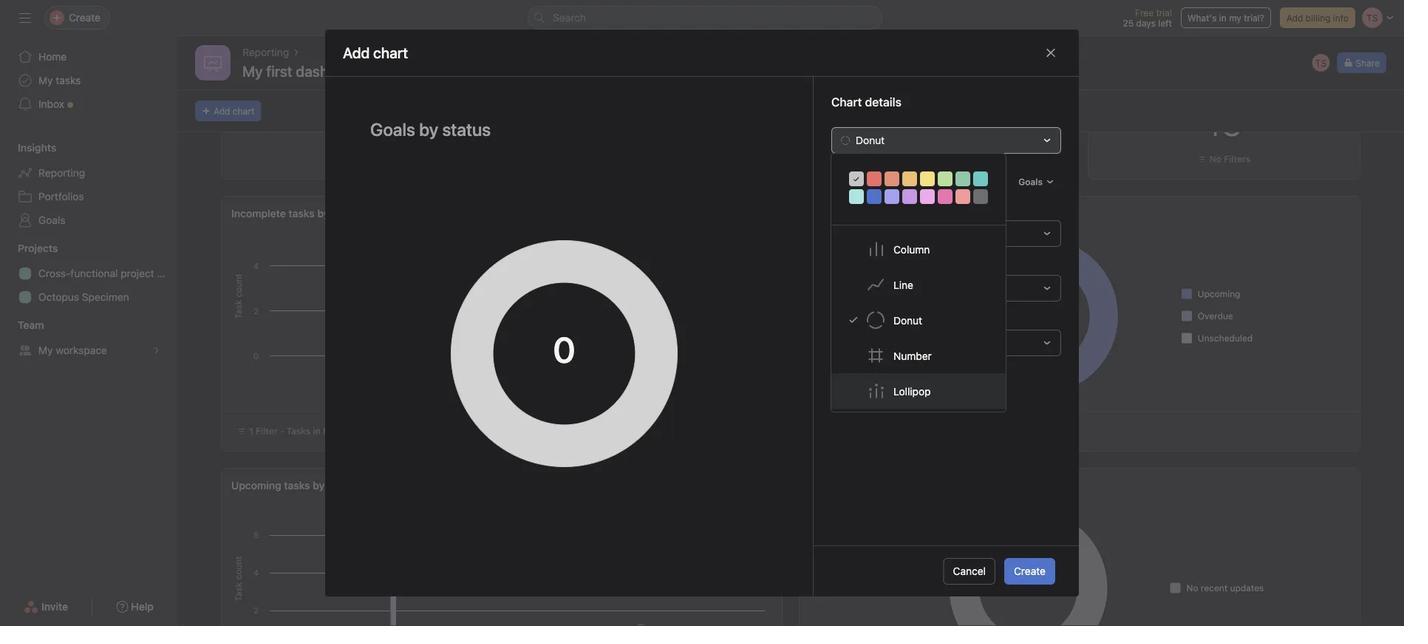 Task type: describe. For each thing, give the bounding box(es) containing it.
search button
[[528, 6, 883, 30]]

my tasks link
[[9, 69, 169, 92]]

level
[[857, 203, 879, 215]]

upcoming tasks by assignee this week
[[231, 480, 420, 492]]

group
[[832, 258, 862, 270]]

unscheduled
[[1198, 333, 1253, 343]]

measure
[[832, 312, 874, 325]]

16
[[1206, 102, 1243, 143]]

1 vertical spatial reporting link
[[9, 161, 169, 185]]

trial
[[1157, 7, 1173, 18]]

donut inside donut "link"
[[894, 314, 923, 326]]

create
[[1015, 565, 1046, 578]]

updates
[[1231, 583, 1265, 593]]

functional
[[71, 267, 118, 280]]

team button
[[0, 318, 44, 333]]

donut inside the donut dropdown button
[[856, 134, 885, 146]]

lollipop link
[[832, 373, 1006, 409]]

show options image
[[375, 65, 387, 77]]

overdue
[[1198, 311, 1234, 321]]

project
[[121, 267, 154, 280]]

hide sidebar image
[[19, 12, 31, 24]]

cancel
[[954, 565, 986, 578]]

line
[[894, 279, 914, 291]]

my for my first dashboard
[[243, 62, 263, 79]]

share
[[1356, 58, 1381, 68]]

no recent updates
[[1187, 583, 1265, 593]]

goals link
[[9, 209, 169, 232]]

no filters
[[1210, 154, 1251, 164]]

my for my workspace
[[38, 344, 53, 356]]

column link
[[832, 231, 1006, 267]]

my workspace
[[38, 344, 107, 356]]

goals button
[[1013, 172, 1062, 192]]

octopus specimen link
[[9, 285, 169, 309]]

my for my tasks
[[38, 74, 53, 87]]

portfolios link
[[9, 185, 169, 209]]

add billing info button
[[1281, 7, 1356, 28]]

invite button
[[14, 594, 78, 620]]

chart details
[[832, 95, 902, 109]]

1 horizontal spatial workspace
[[339, 426, 385, 436]]

left
[[1159, 18, 1173, 28]]

number
[[894, 350, 932, 362]]

25
[[1124, 18, 1134, 28]]

upcoming for upcoming
[[1198, 289, 1241, 299]]

tasks for incomplete
[[289, 207, 315, 220]]

my workspace link
[[9, 339, 169, 362]]

1 vertical spatial octopus specimen
[[607, 338, 671, 401]]

portfolios
[[38, 190, 84, 203]]

this week
[[374, 480, 420, 492]]

close image
[[1046, 47, 1057, 59]]

billing
[[1306, 13, 1331, 23]]

goals inside goals link
[[38, 214, 65, 226]]

my first dashboard
[[243, 62, 367, 79]]

reporting inside the reporting link
[[38, 167, 85, 179]]

projects by project status
[[810, 480, 935, 492]]

goal level
[[832, 203, 879, 215]]

team
[[18, 319, 44, 331]]

cross-functional project plan link
[[9, 262, 177, 285]]

search list box
[[528, 6, 883, 30]]

number link
[[832, 338, 1006, 373]]

assignee
[[328, 480, 371, 492]]

line link
[[832, 267, 1006, 302]]

incomplete tasks by project
[[231, 207, 367, 220]]

goals inside goals dropdown button
[[1019, 177, 1043, 187]]

filter
[[256, 426, 278, 436]]

report image
[[204, 54, 222, 72]]

plan
[[157, 267, 177, 280]]

days
[[1137, 18, 1156, 28]]

my
[[1230, 13, 1242, 23]]

0 vertical spatial reporting link
[[243, 44, 289, 61]]

add chart button
[[195, 101, 261, 121]]

project status
[[867, 480, 935, 492]]

incomplete
[[231, 207, 286, 220]]

tasks by completion status this month
[[810, 207, 997, 220]]

home link
[[9, 45, 169, 69]]

octopus specimen inside projects element
[[38, 291, 129, 303]]

my tasks
[[38, 74, 81, 87]]

0 horizontal spatial by
[[313, 480, 325, 492]]

by project
[[318, 207, 367, 220]]

in for my
[[1220, 13, 1227, 23]]

no for no recent updates
[[1187, 583, 1199, 593]]

tasks for tasks in my workspace
[[287, 426, 311, 436]]

in for my
[[313, 426, 321, 436]]

ts button
[[1311, 53, 1332, 73]]

add billing info
[[1287, 13, 1349, 23]]

0 horizontal spatial filters
[[832, 380, 866, 394]]

free
[[1136, 7, 1154, 18]]

insights
[[18, 142, 56, 154]]

tasks for tasks by completion status this month
[[810, 207, 837, 220]]



Task type: vqa. For each thing, say whether or not it's contained in the screenshot.
the list image
no



Task type: locate. For each thing, give the bounding box(es) containing it.
1 vertical spatial filters
[[832, 380, 866, 394]]

1 horizontal spatial octopus
[[607, 369, 640, 401]]

0 horizontal spatial donut
[[856, 134, 885, 146]]

projects button
[[0, 241, 58, 256]]

report on
[[832, 175, 886, 189]]

add chart
[[214, 106, 255, 116]]

search
[[553, 11, 586, 24]]

workspace down 'octopus specimen' link
[[56, 344, 107, 356]]

0 horizontal spatial tasks
[[287, 426, 311, 436]]

2 vertical spatial tasks
[[284, 480, 310, 492]]

completion
[[855, 207, 909, 220]]

goal
[[832, 203, 854, 215]]

invite
[[41, 601, 68, 613]]

1 vertical spatial upcoming
[[231, 480, 281, 492]]

what's in my trial?
[[1188, 13, 1265, 23]]

0 horizontal spatial 1
[[249, 426, 253, 436]]

no
[[1210, 154, 1222, 164], [1187, 583, 1199, 593]]

info
[[1334, 13, 1349, 23]]

octopus inside octopus specimen
[[607, 369, 640, 401]]

lollipop
[[894, 385, 931, 397]]

1 right chart details
[[928, 102, 943, 143]]

0 horizontal spatial in
[[313, 426, 321, 436]]

by left "assignee"
[[313, 480, 325, 492]]

1 vertical spatial workspace
[[339, 426, 385, 436]]

tasks left by project
[[289, 207, 315, 220]]

filters inside "button"
[[1225, 154, 1251, 164]]

0 horizontal spatial goals
[[38, 214, 65, 226]]

workspace up "assignee"
[[339, 426, 385, 436]]

tasks down home
[[56, 74, 81, 87]]

0 horizontal spatial upcoming
[[231, 480, 281, 492]]

my
[[243, 62, 263, 79], [38, 74, 53, 87], [38, 344, 53, 356], [323, 426, 336, 436]]

reporting up my first dashboard on the left top of the page
[[243, 46, 289, 58]]

1 vertical spatial specimen
[[634, 338, 671, 375]]

add for add billing info
[[1287, 13, 1304, 23]]

1 for 1 filter
[[249, 426, 253, 436]]

no for no filters
[[1210, 154, 1222, 164]]

Goals by status text field
[[361, 112, 778, 146]]

1 vertical spatial tasks
[[287, 426, 311, 436]]

octopus specimen
[[38, 291, 129, 303], [607, 338, 671, 401]]

donut button
[[832, 127, 1062, 154]]

0 vertical spatial reporting
[[243, 46, 289, 58]]

octopus
[[38, 291, 79, 303], [607, 369, 640, 401]]

my down team
[[38, 344, 53, 356]]

0 horizontal spatial octopus specimen
[[38, 291, 129, 303]]

0 horizontal spatial projects
[[18, 242, 58, 254]]

1 vertical spatial goals
[[38, 214, 65, 226]]

1 horizontal spatial by
[[840, 207, 852, 220]]

status
[[912, 207, 942, 220]]

in
[[1220, 13, 1227, 23], [313, 426, 321, 436]]

in inside button
[[1220, 13, 1227, 23]]

add chart
[[343, 44, 408, 61]]

donut
[[856, 134, 885, 146], [894, 314, 923, 326]]

what's in my trial? button
[[1182, 7, 1272, 28]]

inbox link
[[9, 92, 169, 116]]

projects for projects
[[18, 242, 58, 254]]

0 vertical spatial workspace
[[56, 344, 107, 356]]

workspace inside the 'teams' element
[[56, 344, 107, 356]]

filters left the lollipop at the right bottom of page
[[832, 380, 866, 394]]

chart
[[233, 106, 255, 116]]

projects for projects by project status
[[810, 480, 850, 492]]

my right report icon
[[243, 62, 263, 79]]

tasks in my workspace
[[287, 426, 385, 436]]

no down 16 "button" at the top right of the page
[[1210, 154, 1222, 164]]

reporting link up portfolios
[[9, 161, 169, 185]]

my up the upcoming tasks by assignee this week on the left
[[323, 426, 336, 436]]

add to starred image
[[395, 65, 407, 77]]

reporting link up my first dashboard on the left top of the page
[[243, 44, 289, 61]]

by for tasks
[[840, 207, 852, 220]]

0 vertical spatial tasks
[[56, 74, 81, 87]]

in left my at the right top of the page
[[1220, 13, 1227, 23]]

0 horizontal spatial specimen
[[82, 291, 129, 303]]

create button
[[1005, 558, 1056, 585]]

upcoming down the "1 filter"
[[231, 480, 281, 492]]

add left billing
[[1287, 13, 1304, 23]]

1 horizontal spatial specimen
[[634, 338, 671, 375]]

tasks left "assignee"
[[284, 480, 310, 492]]

global element
[[0, 36, 177, 125]]

by
[[840, 207, 852, 220], [313, 480, 325, 492], [853, 480, 865, 492]]

workspace
[[56, 344, 107, 356], [339, 426, 385, 436]]

0 horizontal spatial octopus
[[38, 291, 79, 303]]

1 horizontal spatial filters
[[1225, 154, 1251, 164]]

0 horizontal spatial reporting link
[[9, 161, 169, 185]]

cross-functional project plan
[[38, 267, 177, 280]]

0 vertical spatial add
[[1287, 13, 1304, 23]]

0 vertical spatial octopus specimen
[[38, 291, 129, 303]]

1 vertical spatial octopus
[[607, 369, 640, 401]]

no inside "button"
[[1210, 154, 1222, 164]]

1 vertical spatial donut
[[894, 314, 923, 326]]

specimen inside 'octopus specimen' link
[[82, 291, 129, 303]]

1 horizontal spatial octopus specimen
[[607, 338, 671, 401]]

specimen
[[82, 291, 129, 303], [634, 338, 671, 375]]

0 vertical spatial 1
[[928, 102, 943, 143]]

1 horizontal spatial upcoming
[[1198, 289, 1241, 299]]

this month
[[945, 207, 997, 220]]

insights element
[[0, 135, 177, 235]]

0 horizontal spatial reporting
[[38, 167, 85, 179]]

recent
[[1202, 583, 1228, 593]]

donut down chart details
[[856, 134, 885, 146]]

tasks right filter
[[287, 426, 311, 436]]

1 vertical spatial 1
[[249, 426, 253, 436]]

teams element
[[0, 312, 177, 365]]

upcoming up the overdue
[[1198, 289, 1241, 299]]

1 horizontal spatial goals
[[1019, 177, 1043, 187]]

1 filter
[[249, 426, 278, 436]]

0 vertical spatial projects
[[18, 242, 58, 254]]

1 horizontal spatial in
[[1220, 13, 1227, 23]]

what's
[[1188, 13, 1217, 23]]

column
[[894, 243, 931, 255]]

share button
[[1338, 53, 1387, 73]]

first dashboard
[[266, 62, 367, 79]]

tasks
[[810, 207, 837, 220], [287, 426, 311, 436]]

1 vertical spatial tasks
[[289, 207, 315, 220]]

tasks for upcoming
[[284, 480, 310, 492]]

projects up cross-
[[18, 242, 58, 254]]

0 vertical spatial goals
[[1019, 177, 1043, 187]]

projects inside dropdown button
[[18, 242, 58, 254]]

cross-
[[38, 267, 71, 280]]

filters down 16 "button" at the top right of the page
[[1225, 154, 1251, 164]]

0 vertical spatial donut
[[856, 134, 885, 146]]

2 horizontal spatial by
[[853, 480, 865, 492]]

0 vertical spatial octopus
[[38, 291, 79, 303]]

tasks
[[56, 74, 81, 87], [289, 207, 315, 220], [284, 480, 310, 492]]

1 vertical spatial add
[[214, 106, 230, 116]]

my inside the 'teams' element
[[38, 344, 53, 356]]

1 button
[[928, 102, 943, 143]]

0 vertical spatial upcoming
[[1198, 289, 1241, 299]]

0 vertical spatial tasks
[[810, 207, 837, 220]]

upcoming for upcoming tasks by assignee this week
[[231, 480, 281, 492]]

projects element
[[0, 235, 177, 312]]

by left project status
[[853, 480, 865, 492]]

16 button
[[1206, 102, 1243, 143]]

0 horizontal spatial no
[[1187, 583, 1199, 593]]

1 horizontal spatial donut
[[894, 314, 923, 326]]

filters
[[1225, 154, 1251, 164], [832, 380, 866, 394]]

0 vertical spatial in
[[1220, 13, 1227, 23]]

0 vertical spatial no
[[1210, 154, 1222, 164]]

1 for 1
[[928, 102, 943, 143]]

0 horizontal spatial workspace
[[56, 344, 107, 356]]

insights button
[[0, 140, 56, 155]]

0 vertical spatial specimen
[[82, 291, 129, 303]]

1 vertical spatial in
[[313, 426, 321, 436]]

tasks inside global element
[[56, 74, 81, 87]]

1 horizontal spatial projects
[[810, 480, 850, 492]]

1 horizontal spatial tasks
[[810, 207, 837, 220]]

inbox
[[38, 98, 64, 110]]

1 vertical spatial projects
[[810, 480, 850, 492]]

my up inbox
[[38, 74, 53, 87]]

ts
[[1316, 58, 1327, 68]]

1 vertical spatial no
[[1187, 583, 1199, 593]]

add
[[1287, 13, 1304, 23], [214, 106, 230, 116]]

upcoming
[[1198, 289, 1241, 299], [231, 480, 281, 492]]

home
[[38, 51, 67, 63]]

projects left project status
[[810, 480, 850, 492]]

no left recent
[[1187, 583, 1199, 593]]

by for projects
[[853, 480, 865, 492]]

cancel button
[[944, 558, 996, 585]]

1 horizontal spatial 1
[[928, 102, 943, 143]]

add left chart
[[214, 106, 230, 116]]

free trial 25 days left
[[1124, 7, 1173, 28]]

1 horizontal spatial add
[[1287, 13, 1304, 23]]

1 left filter
[[249, 426, 253, 436]]

reporting up portfolios
[[38, 167, 85, 179]]

tasks left level
[[810, 207, 837, 220]]

1 horizontal spatial reporting link
[[243, 44, 289, 61]]

specimen inside octopus specimen
[[634, 338, 671, 375]]

0 vertical spatial filters
[[1225, 154, 1251, 164]]

trial?
[[1245, 13, 1265, 23]]

goals
[[1019, 177, 1043, 187], [38, 214, 65, 226]]

1 horizontal spatial reporting
[[243, 46, 289, 58]]

add for add chart
[[214, 106, 230, 116]]

donut link
[[832, 302, 1006, 338]]

my inside global element
[[38, 74, 53, 87]]

donut down line
[[894, 314, 923, 326]]

reporting link
[[243, 44, 289, 61], [9, 161, 169, 185]]

in right filter
[[313, 426, 321, 436]]

0 horizontal spatial add
[[214, 106, 230, 116]]

1 horizontal spatial no
[[1210, 154, 1222, 164]]

tasks for my
[[56, 74, 81, 87]]

no filters button
[[1195, 152, 1255, 166]]

octopus inside projects element
[[38, 291, 79, 303]]

projects
[[18, 242, 58, 254], [810, 480, 850, 492]]

by left level
[[840, 207, 852, 220]]

1 vertical spatial reporting
[[38, 167, 85, 179]]



